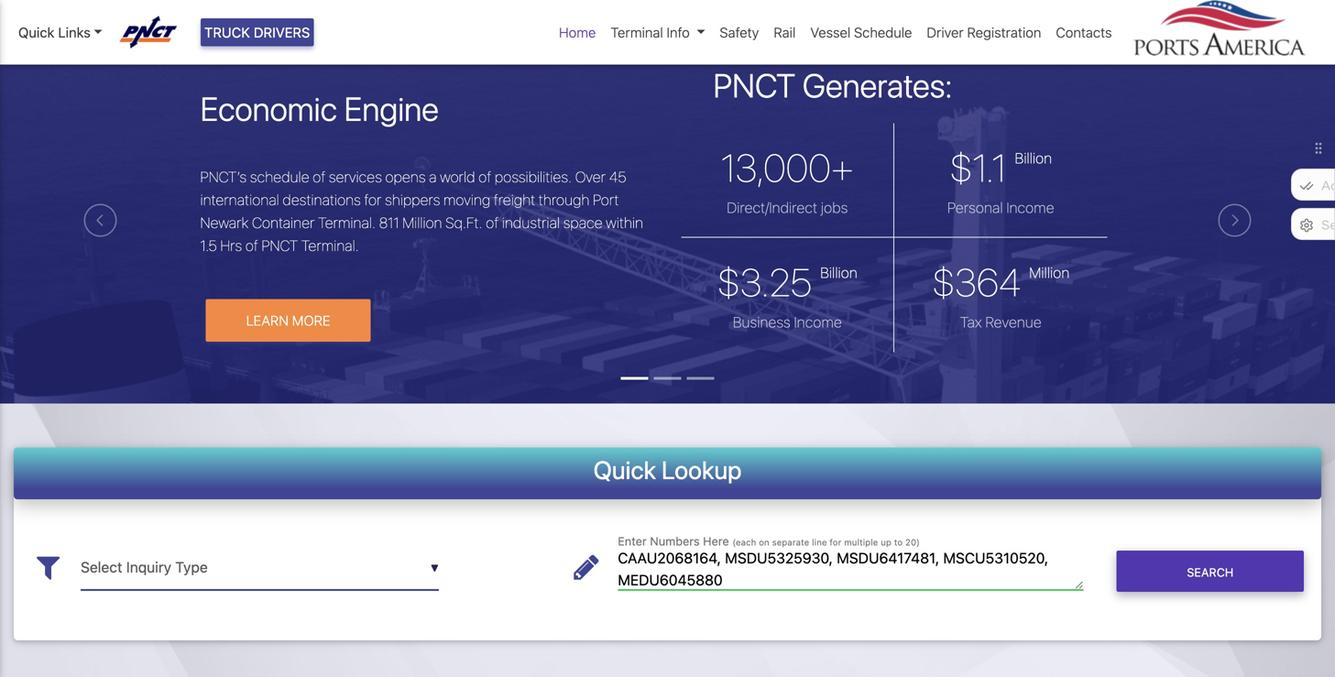 Task type: describe. For each thing, give the bounding box(es) containing it.
personal income
[[948, 199, 1054, 216]]

over
[[575, 168, 606, 185]]

possibilities.
[[495, 168, 572, 185]]

economic engine
[[200, 89, 439, 128]]

income for $1.1
[[1007, 199, 1054, 216]]

within
[[606, 214, 643, 231]]

$3.25 billion
[[717, 259, 858, 305]]

container
[[252, 214, 315, 231]]

lookup
[[662, 455, 742, 484]]

terminal info
[[611, 24, 690, 40]]

direct/indirect
[[727, 199, 818, 216]]

(each
[[733, 537, 756, 548]]

pnct's
[[200, 168, 247, 185]]

search button
[[1117, 551, 1304, 592]]

13,000+
[[721, 145, 854, 190]]

sq.ft.
[[446, 214, 483, 231]]

for inside enter numbers here (each on separate line for multiple up to 20)
[[830, 537, 842, 548]]

▼
[[431, 562, 439, 575]]

terminal info link
[[603, 15, 712, 50]]

contacts link
[[1049, 15, 1120, 50]]

economic
[[200, 89, 337, 128]]

destinations
[[283, 191, 361, 208]]

quick links link
[[18, 22, 102, 43]]

engine
[[344, 89, 439, 128]]

811
[[379, 214, 399, 231]]

tax revenue
[[960, 314, 1042, 331]]

billion for $3.25
[[820, 264, 858, 281]]

rail link
[[766, 15, 803, 50]]

opens
[[385, 168, 426, 185]]

world
[[440, 168, 475, 185]]

of right 'hrs'
[[245, 237, 258, 254]]

tax
[[960, 314, 982, 331]]

home
[[559, 24, 596, 40]]

learn more button
[[206, 299, 371, 342]]

20)
[[905, 537, 920, 548]]

here
[[703, 534, 729, 548]]

income for $3.25
[[794, 314, 842, 331]]

13,000+ direct/indirect jobs
[[721, 145, 854, 216]]

to
[[894, 537, 903, 548]]

learn more
[[246, 312, 330, 328]]

safety link
[[712, 15, 766, 50]]

info
[[667, 24, 690, 40]]

vessel schedule
[[810, 24, 912, 40]]

through
[[539, 191, 590, 208]]

business
[[733, 314, 791, 331]]

0 vertical spatial pnct
[[713, 65, 796, 104]]

port
[[593, 191, 619, 208]]

international
[[200, 191, 279, 208]]

personal
[[948, 199, 1003, 216]]

separate
[[772, 537, 809, 548]]

numbers
[[650, 534, 700, 548]]

0 vertical spatial terminal.
[[318, 214, 376, 231]]

multiple
[[844, 537, 878, 548]]

for inside the pnct's schedule of services opens a world of possibilities.                                 over 45 international destinations for shippers moving freight through port newark container terminal.                                 811 million sq.ft. of industrial space within 1.5 hrs of pnct terminal.
[[364, 191, 382, 208]]

$364 million
[[932, 259, 1070, 305]]

pnct inside the pnct's schedule of services opens a world of possibilities.                                 over 45 international destinations for shippers moving freight through port newark container terminal.                                 811 million sq.ft. of industrial space within 1.5 hrs of pnct terminal.
[[262, 237, 298, 254]]

space
[[563, 214, 603, 231]]

45
[[609, 168, 627, 185]]

driver registration
[[927, 24, 1041, 40]]



Task type: vqa. For each thing, say whether or not it's contained in the screenshot.
Christine Brady's phone icon
no



Task type: locate. For each thing, give the bounding box(es) containing it.
pnct's schedule of services opens a world of possibilities.                                 over 45 international destinations for shippers moving freight through port newark container terminal.                                 811 million sq.ft. of industrial space within 1.5 hrs of pnct terminal.
[[200, 168, 643, 254]]

1 horizontal spatial income
[[1007, 199, 1054, 216]]

1 vertical spatial for
[[830, 537, 842, 548]]

truck drivers
[[204, 24, 310, 40]]

income
[[1007, 199, 1054, 216], [794, 314, 842, 331]]

quick up enter
[[593, 455, 656, 484]]

links
[[58, 24, 91, 40]]

vessel schedule link
[[803, 15, 920, 50]]

0 horizontal spatial pnct
[[262, 237, 298, 254]]

billion down jobs
[[820, 264, 858, 281]]

1 vertical spatial quick
[[593, 455, 656, 484]]

for up 811
[[364, 191, 382, 208]]

enter numbers here (each on separate line for multiple up to 20)
[[618, 534, 920, 548]]

terminal.
[[318, 214, 376, 231], [301, 237, 359, 254]]

billion right the $1.1
[[1015, 149, 1052, 167]]

billion for $1.1
[[1015, 149, 1052, 167]]

driver registration link
[[920, 15, 1049, 50]]

None text field
[[81, 546, 439, 590]]

freight
[[494, 191, 535, 208]]

revenue
[[985, 314, 1042, 331]]

million down shippers
[[402, 214, 442, 231]]

schedule
[[250, 168, 309, 185]]

$3.25
[[717, 259, 812, 305]]

registration
[[967, 24, 1041, 40]]

more
[[292, 312, 330, 328]]

billion
[[1015, 149, 1052, 167], [820, 264, 858, 281]]

pnct down "container"
[[262, 237, 298, 254]]

0 vertical spatial for
[[364, 191, 382, 208]]

quick inside 'link'
[[18, 24, 54, 40]]

billion inside $3.25 billion
[[820, 264, 858, 281]]

of up destinations
[[313, 168, 326, 185]]

quick left links
[[18, 24, 54, 40]]

shippers
[[385, 191, 440, 208]]

on
[[759, 537, 770, 548]]

contacts
[[1056, 24, 1112, 40]]

0 vertical spatial billion
[[1015, 149, 1052, 167]]

services
[[329, 168, 382, 185]]

0 horizontal spatial for
[[364, 191, 382, 208]]

1 vertical spatial pnct
[[262, 237, 298, 254]]

$1.1 billion
[[950, 145, 1052, 190]]

schedule
[[854, 24, 912, 40]]

million
[[402, 214, 442, 231], [1029, 264, 1070, 281]]

1 horizontal spatial for
[[830, 537, 842, 548]]

for
[[364, 191, 382, 208], [830, 537, 842, 548]]

generates:
[[803, 65, 952, 104]]

income down $1.1 billion
[[1007, 199, 1054, 216]]

learn
[[246, 312, 289, 328]]

quick
[[18, 24, 54, 40], [593, 455, 656, 484]]

$1.1
[[950, 145, 1007, 190]]

home link
[[552, 15, 603, 50]]

truck
[[204, 24, 250, 40]]

1 horizontal spatial quick
[[593, 455, 656, 484]]

0 horizontal spatial million
[[402, 214, 442, 231]]

1.5
[[200, 237, 217, 254]]

1 vertical spatial terminal.
[[301, 237, 359, 254]]

moving
[[444, 191, 490, 208]]

0 vertical spatial million
[[402, 214, 442, 231]]

quick lookup
[[593, 455, 742, 484]]

quick for quick lookup
[[593, 455, 656, 484]]

truck drivers link
[[201, 18, 314, 46]]

$364
[[932, 259, 1021, 305]]

million inside the $364 million
[[1029, 264, 1070, 281]]

jobs
[[821, 199, 848, 216]]

0 horizontal spatial quick
[[18, 24, 54, 40]]

driver
[[927, 24, 964, 40]]

income down $3.25 billion
[[794, 314, 842, 331]]

None text field
[[618, 546, 1084, 590]]

up
[[881, 537, 892, 548]]

of right world
[[479, 168, 491, 185]]

0 vertical spatial quick
[[18, 24, 54, 40]]

of
[[313, 168, 326, 185], [479, 168, 491, 185], [486, 214, 499, 231], [245, 237, 258, 254]]

million inside the pnct's schedule of services opens a world of possibilities.                                 over 45 international destinations for shippers moving freight through port newark container terminal.                                 811 million sq.ft. of industrial space within 1.5 hrs of pnct terminal.
[[402, 214, 442, 231]]

1 horizontal spatial million
[[1029, 264, 1070, 281]]

for right line
[[830, 537, 842, 548]]

pnct down the safety "link"
[[713, 65, 796, 104]]

industrial
[[502, 214, 560, 231]]

vessel
[[810, 24, 851, 40]]

business income
[[733, 314, 842, 331]]

line
[[812, 537, 827, 548]]

search
[[1187, 565, 1234, 579]]

1 vertical spatial million
[[1029, 264, 1070, 281]]

1 vertical spatial billion
[[820, 264, 858, 281]]

0 horizontal spatial billion
[[820, 264, 858, 281]]

billion inside $1.1 billion
[[1015, 149, 1052, 167]]

newark
[[200, 214, 249, 231]]

quick for quick links
[[18, 24, 54, 40]]

0 horizontal spatial income
[[794, 314, 842, 331]]

safety
[[720, 24, 759, 40]]

1 horizontal spatial billion
[[1015, 149, 1052, 167]]

1 horizontal spatial pnct
[[713, 65, 796, 104]]

0 vertical spatial income
[[1007, 199, 1054, 216]]

1 vertical spatial income
[[794, 314, 842, 331]]

drivers
[[254, 24, 310, 40]]

million up "revenue"
[[1029, 264, 1070, 281]]

welcome to port newmark container terminal image
[[0, 37, 1335, 506]]

pnct generates:
[[713, 65, 952, 104]]

terminal
[[611, 24, 663, 40]]

a
[[429, 168, 437, 185]]

rail
[[774, 24, 796, 40]]

of right sq.ft.
[[486, 214, 499, 231]]

hrs
[[220, 237, 242, 254]]

enter
[[618, 534, 647, 548]]

quick links
[[18, 24, 91, 40]]



